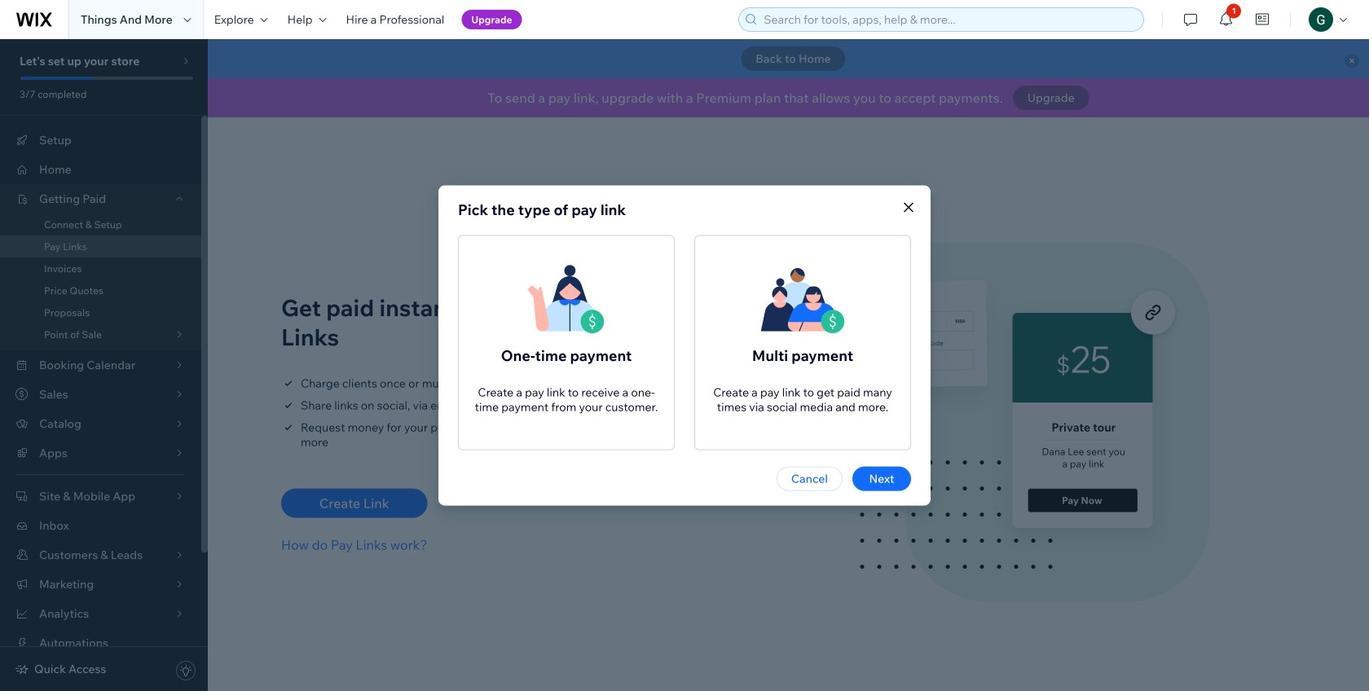Task type: describe. For each thing, give the bounding box(es) containing it.
sidebar element
[[0, 39, 208, 691]]



Task type: locate. For each thing, give the bounding box(es) containing it.
Search for tools, apps, help & more... field
[[759, 8, 1139, 31]]

alert
[[208, 39, 1370, 78]]



Task type: vqa. For each thing, say whether or not it's contained in the screenshot.
The To inside the Fancy Web Effects Add designs & effects related to sales seasons
no



